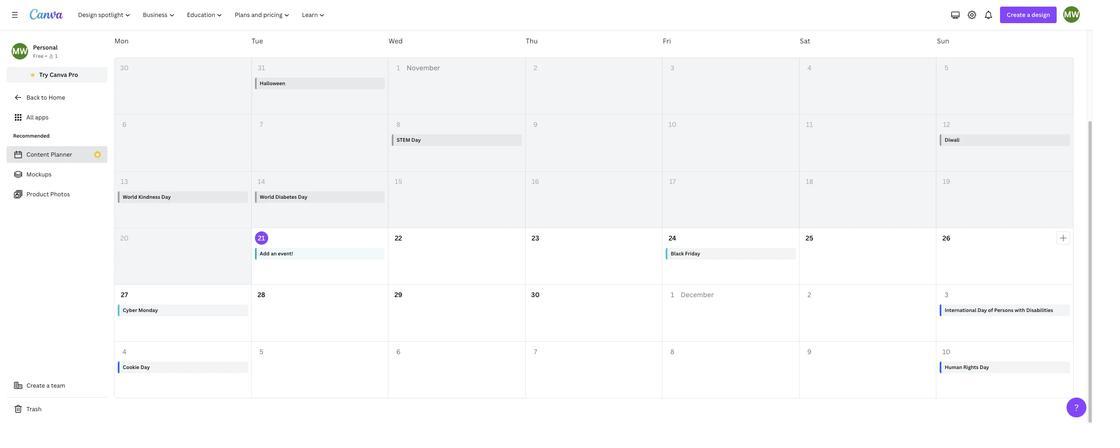 Task type: describe. For each thing, give the bounding box(es) containing it.
sat
[[800, 36, 810, 45]]

event!
[[278, 250, 293, 257]]

canva
[[50, 71, 67, 79]]

world for world kindness day
[[123, 193, 137, 200]]

sun
[[937, 36, 949, 45]]

create for create a design
[[1007, 11, 1026, 19]]

row containing stem day
[[114, 115, 1073, 171]]

world diabetes day
[[260, 193, 307, 200]]

halloween button
[[255, 78, 385, 89]]

international day of persons with disabilities button
[[940, 305, 1070, 316]]

with
[[1015, 307, 1025, 314]]

sunday column header
[[937, 24, 1074, 57]]

cookie day button
[[118, 362, 248, 373]]

team
[[51, 381, 65, 389]]

black friday
[[671, 250, 700, 257]]

try
[[39, 71, 48, 79]]

mon
[[114, 36, 129, 45]]

free •
[[33, 52, 47, 60]]

back to home
[[26, 93, 65, 101]]

maria williams image for mw dropdown button
[[1063, 6, 1080, 23]]

create for create a team
[[26, 381, 45, 389]]

day right cookie
[[141, 364, 150, 371]]

day right rights
[[980, 364, 989, 371]]

diwali
[[945, 137, 960, 144]]

monday column header
[[114, 24, 251, 57]]

human
[[945, 364, 962, 371]]

apps
[[35, 113, 49, 121]]

friday column header
[[662, 24, 800, 57]]

stem day button
[[392, 134, 522, 146]]

disabilities
[[1027, 307, 1053, 314]]

try canva pro button
[[7, 67, 107, 83]]

content
[[26, 150, 49, 158]]

december row
[[114, 285, 1073, 342]]

content planner link
[[7, 146, 107, 163]]

product
[[26, 190, 49, 198]]

black friday button
[[666, 248, 796, 260]]

photos
[[50, 190, 70, 198]]

day inside the december row
[[978, 307, 987, 314]]

fri
[[663, 36, 671, 45]]

thu
[[526, 36, 538, 45]]

monday
[[138, 307, 158, 314]]

diwali button
[[940, 134, 1070, 146]]

halloween
[[260, 80, 285, 87]]

top level navigation element
[[73, 7, 332, 23]]

pro
[[68, 71, 78, 79]]

create a design button
[[1000, 7, 1057, 23]]

add an event!
[[260, 250, 293, 257]]

tuesday column header
[[251, 24, 388, 57]]

world kindness day
[[123, 193, 171, 200]]

back
[[26, 93, 40, 101]]

•
[[45, 52, 47, 60]]

? button
[[1067, 398, 1087, 417]]

back to home link
[[7, 89, 107, 106]]

an
[[271, 250, 277, 257]]

kindness
[[138, 193, 160, 200]]

a for team
[[46, 381, 50, 389]]

free
[[33, 52, 44, 60]]

cyber monday
[[123, 307, 158, 314]]

day inside button
[[411, 137, 421, 144]]

international day of persons with disabilities
[[945, 307, 1053, 314]]

world kindness day button
[[118, 191, 248, 203]]

human rights day
[[945, 364, 989, 371]]

wednesday column header
[[388, 24, 525, 57]]

add
[[260, 250, 270, 257]]

planner
[[51, 150, 72, 158]]



Task type: vqa. For each thing, say whether or not it's contained in the screenshot.
try canva pro
yes



Task type: locate. For each thing, give the bounding box(es) containing it.
product photos link
[[7, 186, 107, 203]]

list
[[7, 146, 107, 203]]

personal
[[33, 43, 58, 51]]

saturday column header
[[800, 24, 937, 57]]

0 horizontal spatial a
[[46, 381, 50, 389]]

mockups link
[[7, 166, 107, 183]]

0 vertical spatial create
[[1007, 11, 1026, 19]]

a inside button
[[46, 381, 50, 389]]

list containing content planner
[[7, 146, 107, 203]]

black
[[671, 250, 684, 257]]

1 horizontal spatial create
[[1007, 11, 1026, 19]]

world for world diabetes day
[[260, 193, 274, 200]]

0 vertical spatial a
[[1027, 11, 1030, 19]]

to
[[41, 93, 47, 101]]

november row
[[114, 58, 1073, 115]]

1 vertical spatial a
[[46, 381, 50, 389]]

row containing cookie day
[[114, 342, 1073, 398]]

1
[[55, 52, 58, 60]]

create inside button
[[26, 381, 45, 389]]

november
[[407, 63, 440, 72]]

?
[[1074, 402, 1079, 413]]

maria williams image for maria williams element
[[12, 43, 28, 60]]

a left 'design' in the top of the page
[[1027, 11, 1030, 19]]

mw button
[[1063, 6, 1080, 23]]

row containing mon
[[114, 24, 1074, 57]]

row containing add an event!
[[114, 228, 1073, 285]]

world left diabetes
[[260, 193, 274, 200]]

of
[[988, 307, 993, 314]]

1 vertical spatial create
[[26, 381, 45, 389]]

a left team at left
[[46, 381, 50, 389]]

all apps link
[[7, 109, 107, 126]]

a for design
[[1027, 11, 1030, 19]]

day left of
[[978, 307, 987, 314]]

cyber monday button
[[118, 305, 248, 316]]

rights
[[964, 364, 979, 371]]

cookie
[[123, 364, 139, 371]]

home
[[49, 93, 65, 101]]

a
[[1027, 11, 1030, 19], [46, 381, 50, 389]]

create left team at left
[[26, 381, 45, 389]]

day right diabetes
[[298, 193, 307, 200]]

day
[[411, 137, 421, 144], [161, 193, 171, 200], [298, 193, 307, 200], [978, 307, 987, 314], [141, 364, 150, 371], [980, 364, 989, 371]]

create a team
[[26, 381, 65, 389]]

stem
[[397, 137, 410, 144]]

try canva pro
[[39, 71, 78, 79]]

1 world from the left
[[123, 193, 137, 200]]

all apps
[[26, 113, 49, 121]]

cyber
[[123, 307, 137, 314]]

0 horizontal spatial world
[[123, 193, 137, 200]]

create a team button
[[7, 377, 107, 394]]

stem day
[[397, 137, 421, 144]]

international
[[945, 307, 977, 314]]

world diabetes day button
[[255, 191, 385, 203]]

december
[[681, 290, 714, 299]]

all
[[26, 113, 34, 121]]

friday
[[685, 250, 700, 257]]

create a design
[[1007, 11, 1050, 19]]

recommended
[[13, 132, 50, 139]]

persons
[[994, 307, 1014, 314]]

1 horizontal spatial a
[[1027, 11, 1030, 19]]

diabetes
[[275, 193, 297, 200]]

maria williams element
[[12, 43, 28, 60]]

trash
[[26, 405, 42, 413]]

human rights day button
[[940, 362, 1070, 373]]

create left 'design' in the top of the page
[[1007, 11, 1026, 19]]

world left kindness
[[123, 193, 137, 200]]

create
[[1007, 11, 1026, 19], [26, 381, 45, 389]]

mockups
[[26, 170, 52, 178]]

trash link
[[7, 401, 107, 417]]

row containing world kindness day
[[114, 171, 1073, 228]]

1 horizontal spatial world
[[260, 193, 274, 200]]

design
[[1032, 11, 1050, 19]]

0 horizontal spatial create
[[26, 381, 45, 389]]

world
[[123, 193, 137, 200], [260, 193, 274, 200]]

day right stem at the left of the page
[[411, 137, 421, 144]]

row
[[114, 24, 1074, 57], [114, 115, 1073, 171], [114, 171, 1073, 228], [114, 228, 1073, 285], [114, 342, 1073, 398]]

add an event! button
[[255, 248, 385, 260]]

2 world from the left
[[260, 193, 274, 200]]

thursday column header
[[525, 24, 662, 57]]

wed
[[389, 36, 403, 45]]

day right kindness
[[161, 193, 171, 200]]

cookie day
[[123, 364, 150, 371]]

tue
[[252, 36, 263, 45]]

create inside dropdown button
[[1007, 11, 1026, 19]]

maria williams image
[[1063, 6, 1080, 23], [1063, 6, 1080, 23], [12, 43, 28, 60]]

a inside dropdown button
[[1027, 11, 1030, 19]]

content planner
[[26, 150, 72, 158]]

product photos
[[26, 190, 70, 198]]



